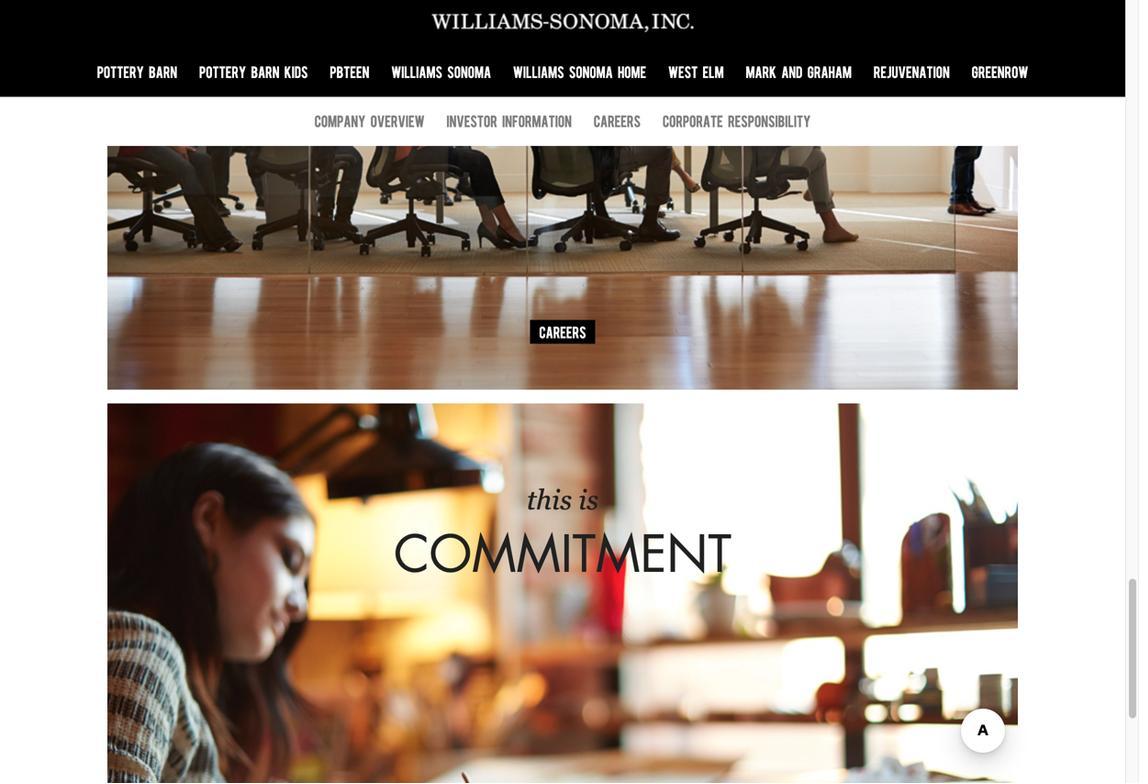 Task type: locate. For each thing, give the bounding box(es) containing it.
investor information
[[447, 112, 572, 129]]

barn
[[149, 63, 177, 80], [251, 63, 280, 80]]

sonoma
[[447, 63, 491, 80], [569, 63, 613, 80]]

mark and graham link
[[746, 63, 852, 80]]

1 pottery from the left
[[97, 63, 144, 80]]

investor information link
[[447, 112, 572, 129]]

2 pottery from the left
[[199, 63, 246, 80]]

company
[[315, 112, 366, 129]]

sonoma for williams sonoma
[[447, 63, 491, 80]]

williams-sonoma, inc logo image
[[432, 14, 694, 32]]

company overview link
[[315, 112, 425, 129]]

is
[[579, 484, 599, 515]]

barn left the pottery barn kids 'link'
[[149, 63, 177, 80]]

0 vertical spatial careers
[[594, 112, 641, 129]]

this
[[527, 484, 572, 515]]

careers
[[594, 112, 641, 129], [539, 323, 586, 340]]

sonoma left the home
[[569, 63, 613, 80]]

this is commitment image
[[107, 403, 1018, 783]]

west
[[668, 63, 698, 80]]

1 sonoma from the left
[[447, 63, 491, 80]]

0 horizontal spatial pottery
[[97, 63, 144, 80]]

company overview
[[315, 112, 425, 129]]

investor
[[447, 112, 497, 129]]

pottery barn kids
[[199, 63, 308, 80]]

1 barn from the left
[[149, 63, 177, 80]]

careers link
[[594, 112, 641, 129], [530, 320, 595, 344]]

0 vertical spatial careers link
[[594, 112, 641, 129]]

williams sonoma
[[391, 63, 491, 80]]

williams up information
[[513, 63, 564, 80]]

1 williams from the left
[[391, 63, 442, 80]]

sonoma up investor
[[447, 63, 491, 80]]

barn left kids
[[251, 63, 280, 80]]

0 horizontal spatial careers
[[539, 323, 586, 340]]

pottery
[[97, 63, 144, 80], [199, 63, 246, 80]]

overview
[[371, 112, 425, 129]]

2 williams from the left
[[513, 63, 564, 80]]

williams sonoma link
[[391, 63, 491, 80]]

this is commitment
[[394, 484, 732, 585]]

williams
[[391, 63, 442, 80], [513, 63, 564, 80]]

0 horizontal spatial williams
[[391, 63, 442, 80]]

1 horizontal spatial williams
[[513, 63, 564, 80]]

2 barn from the left
[[251, 63, 280, 80]]

rejuvenation
[[874, 63, 950, 80]]

1 horizontal spatial pottery
[[199, 63, 246, 80]]

greenrow link
[[972, 63, 1028, 80]]

information
[[502, 112, 572, 129]]

west elm
[[668, 63, 724, 80]]

0 horizontal spatial barn
[[149, 63, 177, 80]]

2 sonoma from the left
[[569, 63, 613, 80]]

commitment
[[394, 521, 732, 585]]

williams for williams sonoma home
[[513, 63, 564, 80]]

responsibility
[[728, 112, 811, 129]]

williams up overview
[[391, 63, 442, 80]]

corporate responsibility link
[[663, 112, 811, 129]]

0 horizontal spatial sonoma
[[447, 63, 491, 80]]

pottery barn
[[97, 63, 177, 80]]

1 horizontal spatial barn
[[251, 63, 280, 80]]

1 horizontal spatial sonoma
[[569, 63, 613, 80]]

pbteen link
[[330, 63, 369, 80]]

pottery for pottery barn
[[97, 63, 144, 80]]

greenrow
[[972, 63, 1028, 80]]

williams sonoma home
[[513, 63, 646, 80]]

corporate responsibility
[[663, 112, 811, 129]]

barn for pottery barn
[[149, 63, 177, 80]]



Task type: vqa. For each thing, say whether or not it's contained in the screenshot.
second Sonoma
yes



Task type: describe. For each thing, give the bounding box(es) containing it.
mark
[[746, 63, 777, 80]]

williams sonoma home link
[[513, 63, 646, 80]]

pottery barn kids link
[[199, 63, 308, 80]]

graham
[[808, 63, 852, 80]]

sonoma for williams sonoma home
[[569, 63, 613, 80]]

corporate
[[663, 112, 723, 129]]

pbteen
[[330, 63, 369, 80]]

rejuvenation link
[[874, 63, 950, 80]]

west elm link
[[668, 63, 724, 80]]

1 horizontal spatial careers
[[594, 112, 641, 129]]

elm
[[703, 63, 724, 80]]

pottery for pottery barn kids
[[199, 63, 246, 80]]

williams for williams sonoma
[[391, 63, 442, 80]]

barn for pottery barn kids
[[251, 63, 280, 80]]

home
[[618, 63, 646, 80]]

pottery barn link
[[97, 63, 177, 80]]

and
[[782, 63, 803, 80]]

1 vertical spatial careers link
[[530, 320, 595, 344]]

mark and graham
[[746, 63, 852, 80]]

kids
[[284, 63, 308, 80]]

this is opportunity image
[[107, 0, 1018, 390]]

1 vertical spatial careers
[[539, 323, 586, 340]]



